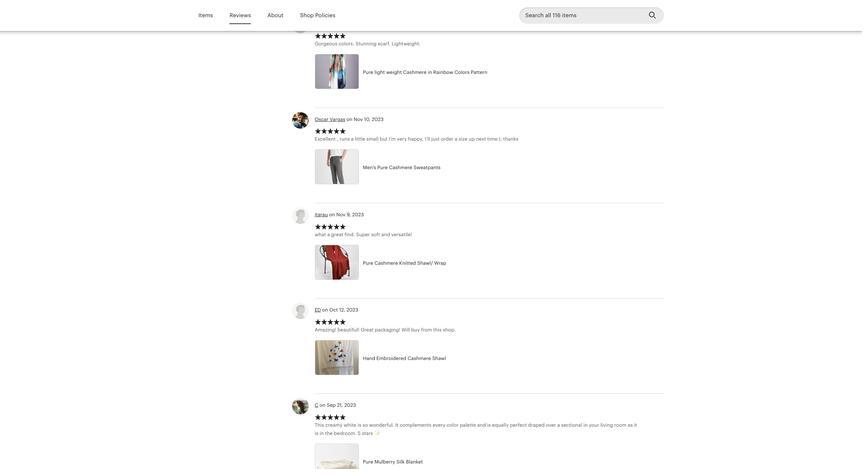 Task type: describe. For each thing, give the bounding box(es) containing it.
pure for lightweight.
[[363, 70, 374, 75]]

2023 for on nov 9, 2023
[[352, 212, 364, 218]]

just
[[432, 137, 440, 142]]

shop
[[300, 12, 314, 19]]

rainbow
[[434, 70, 454, 75]]

white
[[344, 423, 357, 428]]

jtarau
[[315, 212, 328, 218]]

pure cashmere knitted shawl/ wrap
[[363, 261, 447, 266]]

order
[[441, 137, 454, 142]]

1 horizontal spatial is
[[358, 423, 362, 428]]

scarf.
[[378, 41, 391, 47]]

ed
[[315, 308, 321, 313]]

hand embroidered cashmere shawl link
[[315, 341, 587, 378]]

0 horizontal spatial and
[[382, 232, 390, 238]]

pure light weight cashmere in rainbow colors pattern link
[[315, 54, 587, 91]]

colors.
[[339, 41, 355, 47]]

10,
[[364, 117, 371, 122]]

0 vertical spatial in
[[428, 70, 432, 75]]

oscar vargas link
[[315, 117, 346, 122]]

about link
[[268, 8, 284, 23]]

pure mulberry silk blanket link
[[315, 444, 587, 470]]

this
[[315, 423, 324, 428]]

weight
[[386, 70, 402, 75]]

vargas
[[330, 117, 346, 122]]

(:
[[499, 137, 502, 142]]

pure light weight cashmere in rainbow colors pattern
[[363, 70, 488, 75]]

2023 for on sep 21, 2023
[[345, 403, 356, 409]]

room
[[615, 423, 627, 428]]

c
[[315, 403, 319, 409]]

c link
[[315, 403, 319, 409]]

c on sep 21, 2023
[[315, 403, 356, 409]]

ed on oct 12, 2023
[[315, 308, 359, 313]]

great
[[331, 232, 344, 238]]

oct
[[330, 308, 338, 313]]

the
[[325, 431, 333, 437]]

2 vertical spatial in
[[320, 431, 324, 437]]

colors
[[455, 70, 470, 75]]

sweatpants
[[414, 165, 441, 171]]

what
[[315, 232, 326, 238]]

as
[[628, 423, 633, 428]]

shawl
[[433, 356, 446, 362]]

pattern
[[471, 70, 488, 75]]

but
[[380, 137, 388, 142]]

5
[[358, 431, 361, 437]]

wrap
[[435, 261, 447, 266]]

and inside this creamy white is so wonderful. it complements every color palette and is equally perfect draped over a sectional in your living room as it is in the bedroom. 5 stars ✨
[[478, 423, 486, 428]]

find.
[[345, 232, 355, 238]]

mulberry
[[375, 460, 395, 465]]

lightweight.
[[392, 41, 421, 47]]

small
[[367, 137, 379, 142]]

time
[[488, 137, 498, 142]]

policies
[[315, 12, 336, 19]]

it
[[635, 423, 638, 428]]

blanket
[[406, 460, 423, 465]]

living
[[601, 423, 613, 428]]

stunning
[[356, 41, 377, 47]]

gorgeous colors. stunning scarf. lightweight.
[[315, 41, 421, 47]]

on for nov
[[329, 212, 335, 218]]

sectional
[[562, 423, 583, 428]]

amazing! beautiful! great packaging!  will buy from this shop.
[[315, 327, 456, 333]]

men's
[[363, 165, 376, 171]]

0 vertical spatial nov
[[354, 117, 363, 122]]

this creamy white is so wonderful. it complements every color palette and is equally perfect draped over a sectional in your living room as it is in the bedroom. 5 stars ✨
[[315, 423, 638, 437]]

2023 for on oct 12, 2023
[[347, 308, 359, 313]]

i'm
[[389, 137, 396, 142]]

very
[[397, 137, 407, 142]]

cashmere right weight
[[403, 70, 427, 75]]

reviews
[[230, 12, 251, 19]]

oscar
[[315, 117, 329, 122]]

a right what
[[328, 232, 330, 238]]

men's pure cashmere sweatpants
[[363, 165, 441, 171]]

reviews link
[[230, 8, 251, 23]]

super
[[357, 232, 370, 238]]

0 horizontal spatial is
[[315, 431, 319, 437]]

cashmere left sweatpants
[[389, 165, 413, 171]]

every
[[433, 423, 446, 428]]

color
[[447, 423, 459, 428]]

knitted
[[400, 261, 416, 266]]

pure for so
[[363, 460, 374, 465]]



Task type: vqa. For each thing, say whether or not it's contained in the screenshot.
the Cashmere within Pure light weight Cashmere in Rainbow Colors Pattern link
yes



Task type: locate. For each thing, give the bounding box(es) containing it.
runs
[[340, 137, 350, 142]]

packaging!
[[375, 327, 401, 333]]

in left the the
[[320, 431, 324, 437]]

bedroom.
[[334, 431, 357, 437]]

and
[[382, 232, 390, 238], [478, 423, 486, 428]]

pure cashmere knitted shawl/ wrap link
[[315, 245, 587, 282]]

items link
[[199, 8, 213, 23]]

silk
[[397, 460, 405, 465]]

ed link
[[315, 308, 321, 313]]

2 horizontal spatial in
[[584, 423, 588, 428]]

9,
[[347, 212, 351, 218]]

2023 right 21,
[[345, 403, 356, 409]]

sep
[[327, 403, 336, 409]]

will
[[402, 327, 410, 333]]

stars
[[362, 431, 373, 437]]

pure
[[363, 70, 374, 75], [378, 165, 388, 171], [363, 261, 374, 266], [363, 460, 374, 465]]

over
[[546, 423, 556, 428]]

on right 'c' link
[[320, 403, 326, 409]]

✨
[[375, 431, 381, 437]]

0 vertical spatial and
[[382, 232, 390, 238]]

12,
[[339, 308, 346, 313]]

1 horizontal spatial and
[[478, 423, 486, 428]]

is left the so
[[358, 423, 362, 428]]

shop policies
[[300, 12, 336, 19]]

excellent
[[315, 137, 336, 142]]

2023
[[372, 117, 384, 122], [352, 212, 364, 218], [347, 308, 359, 313], [345, 403, 356, 409]]

a left size
[[455, 137, 458, 142]]

1 horizontal spatial nov
[[354, 117, 363, 122]]

about
[[268, 12, 284, 19]]

great
[[361, 327, 374, 333]]

in
[[428, 70, 432, 75], [584, 423, 588, 428], [320, 431, 324, 437]]

embroidered
[[377, 356, 407, 362]]

0 horizontal spatial nov
[[337, 212, 346, 218]]

from
[[421, 327, 432, 333]]

cashmere left knitted in the bottom left of the page
[[375, 261, 398, 266]]

on right vargas
[[347, 117, 353, 122]]

your
[[589, 423, 600, 428]]

1 vertical spatial in
[[584, 423, 588, 428]]

what a great find. super soft and versatile!
[[315, 232, 412, 238]]

pure left light
[[363, 70, 374, 75]]

so
[[363, 423, 368, 428]]

it
[[396, 423, 399, 428]]

on for oct
[[322, 308, 328, 313]]

hand embroidered cashmere shawl
[[363, 356, 446, 362]]

on right ed link
[[322, 308, 328, 313]]

21,
[[337, 403, 343, 409]]

nov left the 9,
[[337, 212, 346, 218]]

cashmere inside 'link'
[[375, 261, 398, 266]]

pure right men's
[[378, 165, 388, 171]]

thanks
[[504, 137, 519, 142]]

pure inside 'link'
[[363, 261, 374, 266]]

1 vertical spatial and
[[478, 423, 486, 428]]

a
[[351, 137, 354, 142], [455, 137, 458, 142], [328, 232, 330, 238], [558, 423, 560, 428]]

versatile!
[[392, 232, 412, 238]]

1 horizontal spatial in
[[428, 70, 432, 75]]

0 horizontal spatial in
[[320, 431, 324, 437]]

a right runs
[[351, 137, 354, 142]]

1 vertical spatial nov
[[337, 212, 346, 218]]

a inside this creamy white is so wonderful. it complements every color palette and is equally perfect draped over a sectional in your living room as it is in the bedroom. 5 stars ✨
[[558, 423, 560, 428]]

oscar vargas on nov 10, 2023
[[315, 117, 384, 122]]

pure down "what a great find. super soft and versatile!"
[[363, 261, 374, 266]]

light
[[375, 70, 385, 75]]

happy,
[[408, 137, 424, 142]]

buy
[[412, 327, 420, 333]]

in left rainbow
[[428, 70, 432, 75]]

hand
[[363, 356, 375, 362]]

a right over
[[558, 423, 560, 428]]

in left your
[[584, 423, 588, 428]]

and right palette
[[478, 423, 486, 428]]

men's pure cashmere sweatpants link
[[315, 150, 587, 187]]

is
[[358, 423, 362, 428], [488, 423, 491, 428], [315, 431, 319, 437]]

wonderful.
[[369, 423, 394, 428]]

complements
[[400, 423, 432, 428]]

amazing!
[[315, 327, 337, 333]]

shawl/
[[418, 261, 433, 266]]

nov left 10,
[[354, 117, 363, 122]]

cashmere left shawl at right bottom
[[408, 356, 431, 362]]

items
[[199, 12, 213, 19]]

gorgeous
[[315, 41, 338, 47]]

is down "this"
[[315, 431, 319, 437]]

2 horizontal spatial is
[[488, 423, 491, 428]]

2023 right the 9,
[[352, 212, 364, 218]]

pure left 'mulberry'
[[363, 460, 374, 465]]

pure inside 'link'
[[363, 460, 374, 465]]

jtarau on nov 9, 2023
[[315, 212, 364, 218]]

and right 'soft' on the left of the page
[[382, 232, 390, 238]]

this
[[434, 327, 442, 333]]

up
[[469, 137, 475, 142]]

Search all 116 items text field
[[520, 7, 644, 24]]

next
[[476, 137, 486, 142]]

is left equally
[[488, 423, 491, 428]]

equally
[[493, 423, 509, 428]]

pure for super
[[363, 261, 374, 266]]

creamy
[[326, 423, 343, 428]]

beautiful!
[[338, 327, 360, 333]]

little
[[355, 137, 365, 142]]

i'll
[[425, 137, 430, 142]]

2023 right 12,
[[347, 308, 359, 313]]

on right jtarau link
[[329, 212, 335, 218]]

cashmere
[[403, 70, 427, 75], [389, 165, 413, 171], [375, 261, 398, 266], [408, 356, 431, 362]]

on for sep
[[320, 403, 326, 409]]

palette
[[460, 423, 476, 428]]

2023 right 10,
[[372, 117, 384, 122]]

excellent , runs a little small but i'm very happy, i'll just order a size up next time (: thanks
[[315, 137, 519, 142]]

pure mulberry silk blanket
[[363, 460, 423, 465]]

size
[[459, 137, 468, 142]]

jtarau link
[[315, 212, 328, 218]]



